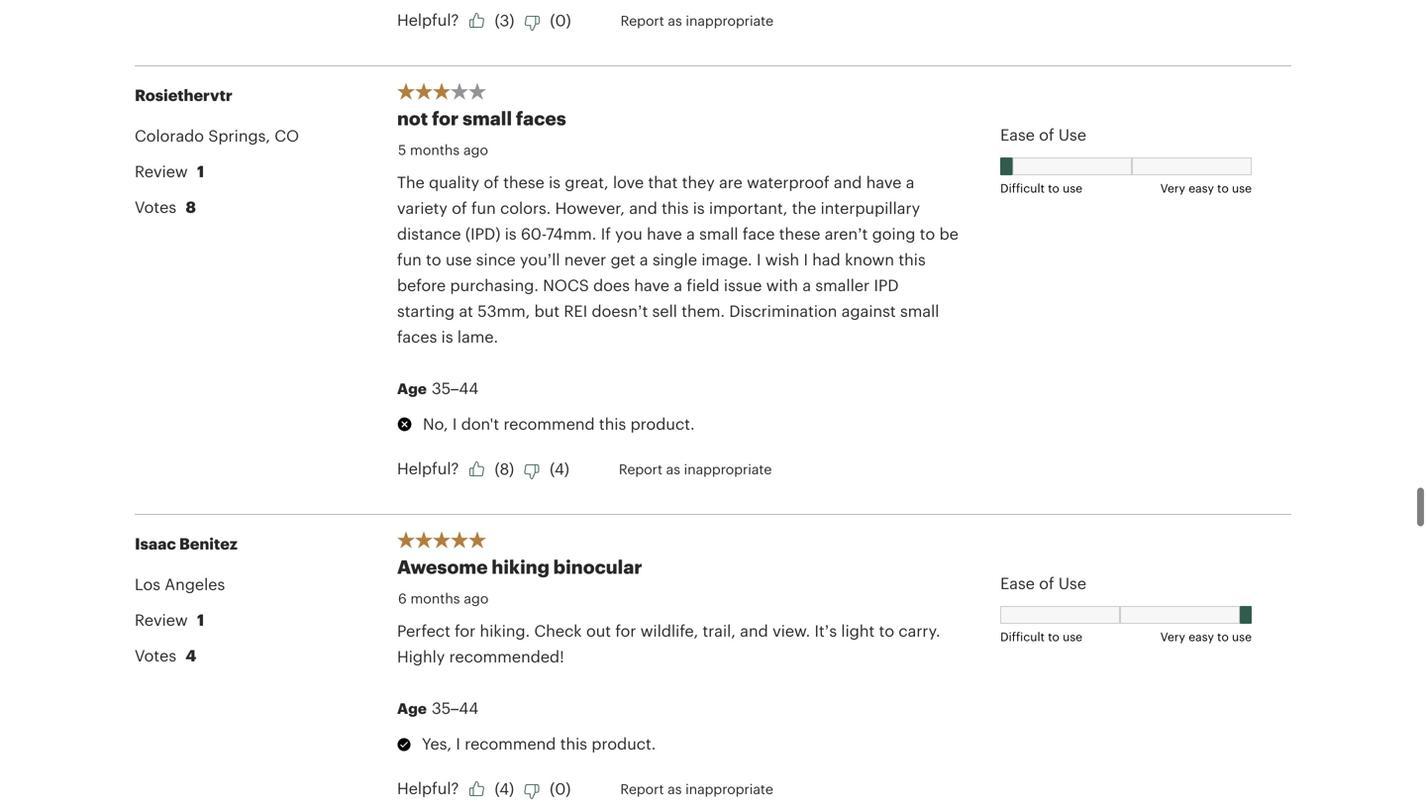 Task type: describe. For each thing, give the bounding box(es) containing it.
sell
[[652, 302, 677, 320]]

had
[[812, 250, 841, 269]]

out
[[586, 622, 611, 640]]

5 months ago
[[398, 142, 488, 158]]

it's
[[815, 622, 837, 640]]

ease for not for small faces
[[1000, 125, 1035, 144]]

issue
[[724, 276, 762, 294]]

the quality of these is great, love that they are waterproof and have a variety of fun colors. however, and this is important, the interpupillary distance (ipd) is 60-74mm. if you have a small face these aren't going to be fun to use since you'll never get a single image. i wish i had known this before purchasing.  nocs does have a field issue with a smaller ipd starting at 53mm, but rei doesn't sell them.  discrimination against small faces is lame.
[[397, 173, 959, 346]]

6e2d45c3 5453 4298 8f0d 3720663176c5 image for ( 3 )
[[524, 15, 540, 31]]

(ipd)
[[465, 225, 501, 243]]

important,
[[709, 199, 788, 217]]

lame.
[[457, 328, 498, 346]]

74mm.
[[546, 225, 597, 243]]

doesn't
[[592, 302, 648, 320]]

is left lame.
[[441, 328, 453, 346]]

faces inside the quality of these is great, love that they are waterproof and have a variety of fun colors. however, and this is important, the interpupillary distance (ipd) is 60-74mm. if you have a small face these aren't going to be fun to use since you'll never get a single image. i wish i had known this before purchasing.  nocs does have a field issue with a smaller ipd starting at 53mm, but rei doesn't sell them.  discrimination against small faces is lame.
[[397, 328, 437, 346]]

report as inappropriate for not for small faces
[[619, 461, 772, 477]]

to inside perfect for hiking. check out for wildlife, trail, and view. it's light to carry. highly recommended!
[[879, 622, 894, 640]]

are
[[719, 173, 743, 191]]

1 horizontal spatial faces
[[516, 107, 566, 129]]

0 for ( 4 )
[[555, 779, 566, 798]]

difficult to use for not for small faces
[[1000, 181, 1083, 195]]

awesome
[[397, 556, 488, 578]]

difficult for not for small faces
[[1000, 181, 1045, 195]]

variety
[[397, 199, 448, 217]]

inappropriate for awesome hiking binocular
[[686, 781, 773, 797]]

distance
[[397, 225, 461, 243]]

6e2d45c3 5453 4298 8f0d 3720663176c5 image for ( 8 )
[[524, 464, 540, 480]]

d8c4887f dca8 44a1 801a cfe76c084647 image for hiking
[[469, 781, 485, 797]]

a left field
[[674, 276, 682, 294]]

months for not
[[410, 142, 460, 158]]

( 0 ) for ( 3 )
[[550, 11, 571, 29]]

nocs
[[543, 276, 589, 294]]

interpupillary
[[821, 199, 920, 217]]

single
[[653, 250, 697, 269]]

trail,
[[703, 622, 736, 640]]

and inside perfect for hiking. check out for wildlife, trail, and view. it's light to carry. highly recommended!
[[740, 622, 768, 640]]

not for small faces
[[397, 107, 566, 129]]

0 horizontal spatial small
[[463, 107, 512, 129]]

you
[[615, 225, 643, 243]]

1 vertical spatial fun
[[397, 250, 422, 269]]

age for awesome hiking binocular
[[397, 700, 427, 717]]

field
[[687, 276, 720, 294]]

love
[[613, 173, 644, 191]]

awesome hiking binocular
[[397, 556, 642, 578]]

a up interpupillary
[[906, 173, 915, 191]]

purchasing.
[[450, 276, 539, 294]]

colors.
[[500, 199, 551, 217]]

wish
[[765, 250, 799, 269]]

1 vertical spatial recommend
[[465, 735, 556, 753]]

content helpfulness group for not for small faces
[[397, 453, 960, 485]]

that
[[648, 173, 678, 191]]

be
[[940, 225, 959, 243]]

0 vertical spatial report
[[621, 12, 664, 28]]

for right out
[[615, 622, 636, 640]]

i left the had
[[804, 250, 808, 269]]

months for awesome
[[411, 590, 460, 606]]

3
[[500, 11, 509, 29]]

0 vertical spatial product.
[[630, 415, 695, 433]]

known
[[845, 250, 894, 269]]

0 vertical spatial and
[[834, 173, 862, 191]]

age 35–44 for awesome
[[397, 699, 479, 717]]

report for awesome hiking binocular
[[620, 781, 664, 797]]

waterproof
[[747, 173, 830, 191]]

1 horizontal spatial small
[[699, 225, 738, 243]]

report as inappropriate button for not for small faces
[[619, 456, 772, 482]]

as for awesome hiking binocular
[[668, 781, 682, 797]]

starting
[[397, 302, 455, 320]]

aren't
[[825, 225, 868, 243]]

age 35–44 for not
[[397, 379, 479, 397]]

( down no, i don't recommend this product.
[[550, 460, 554, 478]]

since
[[476, 250, 516, 269]]

yes,
[[422, 735, 452, 753]]

35–44 for hiking
[[432, 699, 479, 717]]

perfect
[[397, 622, 451, 640]]

no,
[[423, 415, 448, 433]]

quality
[[429, 173, 480, 191]]

ipd
[[874, 276, 899, 294]]

report as inappropriate button for awesome hiking binocular
[[620, 776, 773, 802]]

0 for ( 3 )
[[555, 11, 566, 29]]

use inside the quality of these is great, love that they are waterproof and have a variety of fun colors. however, and this is important, the interpupillary distance (ipd) is 60-74mm. if you have a small face these aren't going to be fun to use since you'll never get a single image. i wish i had known this before purchasing.  nocs does have a field issue with a smaller ipd starting at 53mm, but rei doesn't sell them.  discrimination against small faces is lame.
[[446, 250, 472, 269]]

is left great,
[[549, 173, 561, 191]]

i right "yes," at the left of page
[[456, 735, 460, 753]]

0 vertical spatial recommend
[[504, 415, 595, 433]]

with
[[766, 276, 798, 294]]

image.
[[702, 250, 752, 269]]

light
[[841, 622, 875, 640]]

for for not
[[432, 107, 459, 129]]

1 horizontal spatial 4
[[554, 460, 564, 478]]

perfect for hiking. check out for wildlife, trail, and view. it's light to carry. highly recommended!
[[397, 622, 941, 666]]

the
[[792, 199, 816, 217]]

smaller
[[816, 276, 870, 294]]

( left 6e2d45c3 5453 4298 8f0d 3720663176c5 icon
[[495, 779, 499, 798]]

35–44 for for
[[432, 379, 479, 397]]

easy for awesome hiking binocular
[[1189, 630, 1214, 644]]

6
[[398, 590, 407, 606]]

1 vertical spatial have
[[647, 225, 682, 243]]

rei
[[564, 302, 588, 320]]

as for not for small faces
[[666, 461, 680, 477]]

ago for for
[[463, 142, 488, 158]]

53mm,
[[478, 302, 530, 320]]



Task type: locate. For each thing, give the bounding box(es) containing it.
very for not for small faces
[[1161, 181, 1186, 195]]

months right 5
[[410, 142, 460, 158]]

1 vertical spatial difficult
[[1000, 630, 1045, 644]]

helpful? for awesome
[[397, 779, 459, 797]]

at
[[459, 302, 473, 320]]

a right get
[[640, 250, 648, 269]]

( down don't
[[495, 460, 500, 478]]

helpful? for not
[[397, 459, 459, 478]]

0 vertical spatial ( 0 )
[[550, 11, 571, 29]]

hiking
[[492, 556, 550, 578]]

1 vertical spatial age 35–44
[[397, 699, 479, 717]]

0 vertical spatial very easy to use
[[1161, 181, 1252, 195]]

ago for hiking
[[464, 590, 489, 606]]

1 vertical spatial report
[[619, 461, 663, 477]]

for down 6 months ago
[[455, 622, 476, 640]]

great,
[[565, 173, 609, 191]]

1 vertical spatial product.
[[592, 735, 656, 753]]

helpful?
[[397, 11, 459, 29], [397, 459, 459, 478], [397, 779, 459, 797]]

very
[[1161, 181, 1186, 195], [1161, 630, 1186, 644]]

easy for not for small faces
[[1189, 181, 1214, 195]]

view.
[[773, 622, 810, 640]]

them.
[[682, 302, 725, 320]]

0
[[555, 11, 566, 29], [555, 779, 566, 798]]

1 age from the top
[[397, 380, 427, 397]]

recommend up 6e2d45c3 5453 4298 8f0d 3720663176c5 icon
[[465, 735, 556, 753]]

report as inappropriate
[[621, 12, 774, 28], [619, 461, 772, 477], [620, 781, 773, 797]]

1 horizontal spatial ( 4 )
[[550, 460, 569, 478]]

helpful? down no,
[[397, 459, 459, 478]]

( right 6e2d45c3 5453 4298 8f0d 3720663176c5 icon
[[550, 779, 555, 798]]

0 horizontal spatial ( 4 )
[[495, 779, 514, 798]]

faces up great,
[[516, 107, 566, 129]]

use
[[1063, 181, 1083, 195], [1232, 181, 1252, 195], [446, 250, 472, 269], [1063, 630, 1083, 644], [1232, 630, 1252, 644]]

2 age 35–44 from the top
[[397, 699, 479, 717]]

does
[[593, 276, 630, 294]]

1 vertical spatial ago
[[464, 590, 489, 606]]

of
[[1039, 125, 1054, 144], [484, 173, 499, 191], [452, 199, 467, 217], [1039, 574, 1054, 592]]

age up no,
[[397, 380, 427, 397]]

4 left 6e2d45c3 5453 4298 8f0d 3720663176c5 icon
[[499, 779, 509, 798]]

1 age 35–44 from the top
[[397, 379, 479, 397]]

highly
[[397, 647, 445, 666]]

1 ease of use from the top
[[1000, 125, 1087, 144]]

0 vertical spatial helpful?
[[397, 11, 459, 29]]

0 vertical spatial ( 4 )
[[550, 460, 569, 478]]

discrimination
[[729, 302, 837, 320]]

1 horizontal spatial and
[[740, 622, 768, 640]]

1 vertical spatial ease of use
[[1000, 574, 1087, 592]]

6 months ago
[[398, 590, 489, 606]]

age 35–44 up no,
[[397, 379, 479, 397]]

1 vertical spatial as
[[666, 461, 680, 477]]

( 0 ) for ( 4 )
[[550, 779, 571, 798]]

1 vertical spatial d8c4887f dca8 44a1 801a cfe76c084647 image
[[469, 781, 485, 797]]

use
[[1059, 125, 1087, 144], [1059, 574, 1087, 592]]

0 horizontal spatial fun
[[397, 250, 422, 269]]

recommend
[[504, 415, 595, 433], [465, 735, 556, 753]]

helpful? down "yes," at the left of page
[[397, 779, 459, 797]]

ago up hiking.
[[464, 590, 489, 606]]

1 horizontal spatial these
[[779, 225, 820, 243]]

wildlife,
[[641, 622, 698, 640]]

content helpfulness group for awesome hiking binocular
[[397, 773, 960, 804]]

2 content helpfulness group from the top
[[397, 453, 960, 485]]

have up sell at the top left of page
[[634, 276, 670, 294]]

0 vertical spatial 0
[[555, 11, 566, 29]]

helpful? left d8c4887f dca8 44a1 801a cfe76c084647 image
[[397, 11, 459, 29]]

1 d8c4887f dca8 44a1 801a cfe76c084647 image from the top
[[469, 461, 485, 477]]

0 vertical spatial 35–44
[[432, 379, 479, 397]]

1 6e2d45c3 5453 4298 8f0d 3720663176c5 image from the top
[[524, 15, 540, 31]]

0 vertical spatial faces
[[516, 107, 566, 129]]

report for not for small faces
[[619, 461, 663, 477]]

very easy to use
[[1161, 181, 1252, 195], [1161, 630, 1252, 644]]

1 vertical spatial 6e2d45c3 5453 4298 8f0d 3720663176c5 image
[[524, 464, 540, 480]]

1 vertical spatial 4
[[499, 779, 509, 798]]

binocular
[[553, 556, 642, 578]]

report as inappropriate button
[[621, 7, 774, 33], [619, 456, 772, 482], [620, 776, 773, 802]]

ago
[[463, 142, 488, 158], [464, 590, 489, 606]]

0 vertical spatial report as inappropriate button
[[621, 7, 774, 33]]

very for awesome hiking binocular
[[1161, 630, 1186, 644]]

for up 5 months ago
[[432, 107, 459, 129]]

0 vertical spatial ease of use
[[1000, 125, 1087, 144]]

0 vertical spatial very
[[1161, 181, 1186, 195]]

is
[[549, 173, 561, 191], [693, 199, 705, 217], [505, 225, 517, 243], [441, 328, 453, 346]]

0 right 3
[[555, 11, 566, 29]]

and up interpupillary
[[834, 173, 862, 191]]

1 months from the top
[[410, 142, 460, 158]]

1 horizontal spatial fun
[[471, 199, 496, 217]]

a right with
[[803, 276, 811, 294]]

1 vertical spatial content helpfulness group
[[397, 453, 960, 485]]

1 vertical spatial and
[[629, 199, 657, 217]]

5
[[398, 142, 406, 158]]

0 vertical spatial ago
[[463, 142, 488, 158]]

2 very easy to use from the top
[[1161, 630, 1252, 644]]

inappropriate for not for small faces
[[684, 461, 772, 477]]

content helpfulness group
[[397, 4, 960, 36], [397, 453, 960, 485], [397, 773, 960, 804]]

age up "yes," at the left of page
[[397, 700, 427, 717]]

age for not for small faces
[[397, 380, 427, 397]]

8
[[500, 460, 509, 478]]

( 0 )
[[550, 11, 571, 29], [550, 779, 571, 798]]

i right no,
[[453, 415, 457, 433]]

1 ( 0 ) from the top
[[550, 11, 571, 29]]

is left 60-
[[505, 225, 517, 243]]

difficult to use
[[1000, 181, 1083, 195], [1000, 630, 1083, 644]]

2 months from the top
[[411, 590, 460, 606]]

1 vertical spatial report as inappropriate
[[619, 461, 772, 477]]

months
[[410, 142, 460, 158], [411, 590, 460, 606]]

1 35–44 from the top
[[432, 379, 479, 397]]

1 vertical spatial inappropriate
[[684, 461, 772, 477]]

( right d8c4887f dca8 44a1 801a cfe76c084647 image
[[495, 11, 500, 29]]

very easy to use for not for small faces
[[1161, 181, 1252, 195]]

d8c4887f dca8 44a1 801a cfe76c084647 image
[[469, 12, 485, 28]]

( 4 )
[[550, 460, 569, 478], [495, 779, 514, 798]]

have up 'single'
[[647, 225, 682, 243]]

1 vertical spatial 35–44
[[432, 699, 479, 717]]

0 horizontal spatial faces
[[397, 328, 437, 346]]

2 vertical spatial helpful?
[[397, 779, 459, 797]]

60-
[[521, 225, 546, 243]]

recommended!
[[449, 647, 564, 666]]

1 vertical spatial these
[[779, 225, 820, 243]]

report as inappropriate for awesome hiking binocular
[[620, 781, 773, 797]]

( 0 ) right 3
[[550, 11, 571, 29]]

d8c4887f dca8 44a1 801a cfe76c084647 image
[[469, 461, 485, 477], [469, 781, 485, 797]]

never
[[564, 250, 606, 269]]

2 difficult to use from the top
[[1000, 630, 1083, 644]]

1 difficult from the top
[[1000, 181, 1045, 195]]

and right the trail,
[[740, 622, 768, 640]]

0 vertical spatial content helpfulness group
[[397, 4, 960, 36]]

age 35–44
[[397, 379, 479, 397], [397, 699, 479, 717]]

d8c4887f dca8 44a1 801a cfe76c084647 image for for
[[469, 461, 485, 477]]

1 vertical spatial 0
[[555, 779, 566, 798]]

0 vertical spatial use
[[1059, 125, 1087, 144]]

2 vertical spatial as
[[668, 781, 682, 797]]

0 vertical spatial age
[[397, 380, 427, 397]]

report
[[621, 12, 664, 28], [619, 461, 663, 477], [620, 781, 664, 797]]

0 vertical spatial d8c4887f dca8 44a1 801a cfe76c084647 image
[[469, 461, 485, 477]]

don't
[[461, 415, 499, 433]]

ease
[[1000, 125, 1035, 144], [1000, 574, 1035, 592]]

2 horizontal spatial and
[[834, 173, 862, 191]]

2 35–44 from the top
[[432, 699, 479, 717]]

4 down no, i don't recommend this product.
[[554, 460, 564, 478]]

2 age from the top
[[397, 700, 427, 717]]

0 vertical spatial months
[[410, 142, 460, 158]]

35–44 up "yes," at the left of page
[[432, 699, 479, 717]]

d8c4887f dca8 44a1 801a cfe76c084647 image left 6e2d45c3 5453 4298 8f0d 3720663176c5 icon
[[469, 781, 485, 797]]

for
[[432, 107, 459, 129], [455, 622, 476, 640], [615, 622, 636, 640]]

use for not for small faces
[[1059, 125, 1087, 144]]

as
[[668, 12, 682, 28], [666, 461, 680, 477], [668, 781, 682, 797]]

for for perfect
[[455, 622, 476, 640]]

if
[[601, 225, 611, 243]]

( 3 )
[[495, 11, 514, 29]]

2 vertical spatial report as inappropriate
[[620, 781, 773, 797]]

2 d8c4887f dca8 44a1 801a cfe76c084647 image from the top
[[469, 781, 485, 797]]

2 use from the top
[[1059, 574, 1087, 592]]

no, i don't recommend this product.
[[423, 415, 695, 433]]

0 horizontal spatial these
[[503, 173, 545, 191]]

1 vertical spatial ( 0 )
[[550, 779, 571, 798]]

6e2d45c3 5453 4298 8f0d 3720663176c5 image right 3
[[524, 15, 540, 31]]

1 helpful? from the top
[[397, 11, 459, 29]]

very easy to use for awesome hiking binocular
[[1161, 630, 1252, 644]]

months down "awesome"
[[411, 590, 460, 606]]

0 vertical spatial these
[[503, 173, 545, 191]]

0 vertical spatial 6e2d45c3 5453 4298 8f0d 3720663176c5 image
[[524, 15, 540, 31]]

fun up before
[[397, 250, 422, 269]]

( 0 ) right 6e2d45c3 5453 4298 8f0d 3720663176c5 icon
[[550, 779, 571, 798]]

2 helpful? from the top
[[397, 459, 459, 478]]

1 very from the top
[[1161, 181, 1186, 195]]

and
[[834, 173, 862, 191], [629, 199, 657, 217], [740, 622, 768, 640]]

0 vertical spatial fun
[[471, 199, 496, 217]]

1 vertical spatial helpful?
[[397, 459, 459, 478]]

hiking.
[[480, 622, 530, 640]]

a up 'single'
[[686, 225, 695, 243]]

1 vertical spatial faces
[[397, 328, 437, 346]]

0 vertical spatial ease
[[1000, 125, 1035, 144]]

carry.
[[899, 622, 941, 640]]

2 horizontal spatial small
[[900, 302, 939, 320]]

i left wish
[[757, 250, 761, 269]]

before
[[397, 276, 446, 294]]

2 ease from the top
[[1000, 574, 1035, 592]]

check
[[534, 622, 582, 640]]

0 vertical spatial report as inappropriate
[[621, 12, 774, 28]]

d8c4887f dca8 44a1 801a cfe76c084647 image left "8"
[[469, 461, 485, 477]]

2 easy from the top
[[1189, 630, 1214, 644]]

( 8 )
[[495, 460, 514, 478]]

recommend up ( 8 )
[[504, 415, 595, 433]]

6e2d45c3 5453 4298 8f0d 3720663176c5 image
[[524, 15, 540, 31], [524, 464, 540, 480]]

1 vertical spatial difficult to use
[[1000, 630, 1083, 644]]

but
[[534, 302, 560, 320]]

these down the
[[779, 225, 820, 243]]

35–44 up no,
[[432, 379, 479, 397]]

however,
[[555, 199, 625, 217]]

2 ( 0 ) from the top
[[550, 779, 571, 798]]

2 6e2d45c3 5453 4298 8f0d 3720663176c5 image from the top
[[524, 464, 540, 480]]

ease of use for awesome hiking binocular
[[1000, 574, 1087, 592]]

the
[[397, 173, 425, 191]]

( 4 ) down no, i don't recommend this product.
[[550, 460, 569, 478]]

1 vertical spatial ease
[[1000, 574, 1035, 592]]

i
[[757, 250, 761, 269], [804, 250, 808, 269], [453, 415, 457, 433], [456, 735, 460, 753]]

( right 3
[[550, 11, 555, 29]]

1 vertical spatial age
[[397, 700, 427, 717]]

ease of use for not for small faces
[[1000, 125, 1087, 144]]

0 horizontal spatial 4
[[499, 779, 509, 798]]

0 right 6e2d45c3 5453 4298 8f0d 3720663176c5 icon
[[555, 779, 566, 798]]

1 easy from the top
[[1189, 181, 1214, 195]]

0 vertical spatial easy
[[1189, 181, 1214, 195]]

against
[[842, 302, 896, 320]]

1 vertical spatial very easy to use
[[1161, 630, 1252, 644]]

going
[[872, 225, 916, 243]]

2 vertical spatial report
[[620, 781, 664, 797]]

3 content helpfulness group from the top
[[397, 773, 960, 804]]

0 vertical spatial age 35–44
[[397, 379, 479, 397]]

0 vertical spatial small
[[463, 107, 512, 129]]

1 ease from the top
[[1000, 125, 1035, 144]]

2 very from the top
[[1161, 630, 1186, 644]]

faces down starting
[[397, 328, 437, 346]]

small
[[463, 107, 512, 129], [699, 225, 738, 243], [900, 302, 939, 320]]

have up interpupillary
[[866, 173, 902, 191]]

1 0 from the top
[[555, 11, 566, 29]]

2 vertical spatial report as inappropriate button
[[620, 776, 773, 802]]

product.
[[630, 415, 695, 433], [592, 735, 656, 753]]

( 4 ) left 6e2d45c3 5453 4298 8f0d 3720663176c5 icon
[[495, 779, 514, 798]]

1 vertical spatial small
[[699, 225, 738, 243]]

faces
[[516, 107, 566, 129], [397, 328, 437, 346]]

face
[[743, 225, 775, 243]]

0 vertical spatial 4
[[554, 460, 564, 478]]

yes, i recommend this product.
[[422, 735, 656, 753]]

get
[[611, 250, 635, 269]]

0 vertical spatial as
[[668, 12, 682, 28]]

1 difficult to use from the top
[[1000, 181, 1083, 195]]

)
[[509, 11, 514, 29], [566, 11, 571, 29], [509, 460, 514, 478], [564, 460, 569, 478], [509, 779, 514, 798], [566, 779, 571, 798]]

not
[[397, 107, 428, 129]]

2 0 from the top
[[555, 779, 566, 798]]

these up colors.
[[503, 173, 545, 191]]

this
[[662, 199, 689, 217], [899, 250, 926, 269], [599, 415, 626, 433], [560, 735, 587, 753]]

1 vertical spatial use
[[1059, 574, 1087, 592]]

2 vertical spatial small
[[900, 302, 939, 320]]

1 vertical spatial months
[[411, 590, 460, 606]]

difficult for awesome hiking binocular
[[1000, 630, 1045, 644]]

1 vertical spatial ( 4 )
[[495, 779, 514, 798]]

1 vertical spatial very
[[1161, 630, 1186, 644]]

small up 5 months ago
[[463, 107, 512, 129]]

and up you
[[629, 199, 657, 217]]

0 vertical spatial difficult
[[1000, 181, 1045, 195]]

6e2d45c3 5453 4298 8f0d 3720663176c5 image
[[524, 784, 540, 800]]

use for awesome hiking binocular
[[1059, 574, 1087, 592]]

ago down not for small faces
[[463, 142, 488, 158]]

small up the image.
[[699, 225, 738, 243]]

these
[[503, 173, 545, 191], [779, 225, 820, 243]]

2 vertical spatial have
[[634, 276, 670, 294]]

you'll
[[520, 250, 560, 269]]

2 difficult from the top
[[1000, 630, 1045, 644]]

1 vertical spatial easy
[[1189, 630, 1214, 644]]

fun up (ipd)
[[471, 199, 496, 217]]

3 helpful? from the top
[[397, 779, 459, 797]]

2 vertical spatial content helpfulness group
[[397, 773, 960, 804]]

0 horizontal spatial and
[[629, 199, 657, 217]]

2 ease of use from the top
[[1000, 574, 1087, 592]]

age 35–44 up "yes," at the left of page
[[397, 699, 479, 717]]

2 vertical spatial and
[[740, 622, 768, 640]]

1 vertical spatial report as inappropriate button
[[619, 456, 772, 482]]

1 content helpfulness group from the top
[[397, 4, 960, 36]]

35–44
[[432, 379, 479, 397], [432, 699, 479, 717]]

difficult to use for awesome hiking binocular
[[1000, 630, 1083, 644]]

ease of use
[[1000, 125, 1087, 144], [1000, 574, 1087, 592]]

0 vertical spatial difficult to use
[[1000, 181, 1083, 195]]

small right against
[[900, 302, 939, 320]]

they
[[682, 173, 715, 191]]

1 very easy to use from the top
[[1161, 181, 1252, 195]]

a
[[906, 173, 915, 191], [686, 225, 695, 243], [640, 250, 648, 269], [674, 276, 682, 294], [803, 276, 811, 294]]

2 vertical spatial inappropriate
[[686, 781, 773, 797]]

0 vertical spatial have
[[866, 173, 902, 191]]

1 use from the top
[[1059, 125, 1087, 144]]

ease for awesome hiking binocular
[[1000, 574, 1035, 592]]

0 vertical spatial inappropriate
[[686, 12, 774, 28]]

6e2d45c3 5453 4298 8f0d 3720663176c5 image right ( 8 )
[[524, 464, 540, 480]]

is down they
[[693, 199, 705, 217]]



Task type: vqa. For each thing, say whether or not it's contained in the screenshot.
are
yes



